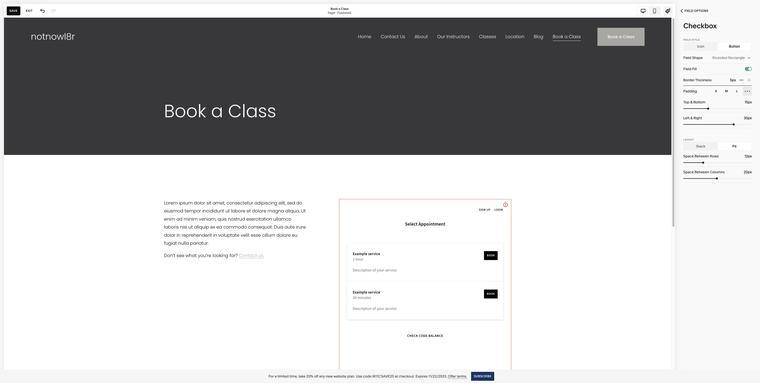 Task type: vqa. For each thing, say whether or not it's contained in the screenshot.
can
no



Task type: locate. For each thing, give the bounding box(es) containing it.
class
[[341, 7, 349, 11]]

space between rows
[[684, 154, 719, 159]]

field left the style
[[684, 38, 691, 41]]

checkout.
[[399, 375, 415, 379]]

2 space from the top
[[684, 170, 694, 175]]

1 between from the top
[[695, 154, 710, 159]]

field left fill at the top right of the page
[[684, 67, 692, 71]]

rounded
[[713, 56, 728, 60]]

option group
[[712, 87, 752, 96]]

button
[[729, 44, 740, 49]]

field left shape
[[684, 56, 692, 60]]

exit
[[26, 9, 33, 13]]

bottom
[[694, 100, 706, 105]]

columns
[[710, 170, 725, 175]]

field for field options
[[685, 9, 694, 13]]

field left the options
[[685, 9, 694, 13]]

0 vertical spatial space
[[684, 154, 694, 159]]

2 between from the top
[[695, 170, 710, 175]]

1 vertical spatial a
[[275, 375, 277, 379]]

None checkbox
[[749, 68, 752, 71]]

a for for
[[275, 375, 277, 379]]

None range field
[[684, 108, 752, 110], [684, 124, 752, 126], [684, 162, 752, 164], [684, 178, 752, 180], [684, 108, 752, 110], [684, 124, 752, 126], [684, 162, 752, 164], [684, 178, 752, 180]]

field inside button
[[685, 9, 694, 13]]

layout
[[684, 139, 694, 141]]

1 vertical spatial space
[[684, 170, 694, 175]]

a right book
[[339, 7, 340, 11]]

expires
[[416, 375, 428, 379]]

top & bottom
[[684, 100, 706, 105]]

0 vertical spatial a
[[339, 7, 340, 11]]

1 space from the top
[[684, 154, 694, 159]]

website
[[334, 375, 347, 379]]

between for columns
[[695, 170, 710, 175]]

·
[[336, 11, 337, 15]]

& right top
[[691, 100, 693, 105]]

field options button
[[676, 5, 714, 16]]

1 vertical spatial between
[[695, 170, 710, 175]]

for
[[269, 375, 274, 379]]

0 vertical spatial &
[[691, 100, 693, 105]]

stack button
[[684, 143, 718, 151]]

offer
[[448, 375, 456, 379]]

field options
[[685, 9, 709, 13]]

&
[[691, 100, 693, 105], [691, 116, 693, 120]]

w11csave20
[[373, 375, 394, 379]]

rectangle
[[729, 56, 745, 60]]

field shape
[[684, 56, 703, 60]]

offer terms. link
[[448, 375, 467, 379]]

1 vertical spatial tab list
[[684, 42, 752, 50]]

space
[[684, 154, 694, 159], [684, 170, 694, 175]]

between for rows
[[695, 154, 710, 159]]

between down stack button
[[695, 154, 710, 159]]

1 vertical spatial &
[[691, 116, 693, 120]]

0 horizontal spatial a
[[275, 375, 277, 379]]

0 vertical spatial between
[[695, 154, 710, 159]]

a right for
[[275, 375, 277, 379]]

0 vertical spatial tab list
[[638, 7, 661, 15]]

& for right
[[691, 116, 693, 120]]

shape
[[693, 56, 703, 60]]

option group containing s
[[712, 87, 752, 96]]

at
[[395, 375, 398, 379]]

tab list
[[638, 7, 661, 15], [684, 42, 752, 50], [684, 143, 752, 151]]

save button
[[7, 6, 20, 15]]

space down space between rows
[[684, 170, 694, 175]]

tab list containing icon
[[684, 42, 752, 50]]

between left columns
[[695, 170, 710, 175]]

a inside the book a class page · published
[[339, 7, 340, 11]]

a
[[339, 7, 340, 11], [275, 375, 277, 379]]

rows
[[710, 154, 719, 159]]

rounded rectangle
[[713, 56, 745, 60]]

& right left at the top of page
[[691, 116, 693, 120]]

field style
[[684, 38, 700, 41]]

field
[[685, 9, 694, 13], [684, 38, 691, 41], [684, 56, 692, 60], [684, 67, 692, 71]]

new
[[326, 375, 333, 379]]

space down stack button
[[684, 154, 694, 159]]

None field
[[736, 100, 752, 105], [736, 115, 752, 121], [736, 154, 752, 159], [736, 170, 752, 175], [736, 100, 752, 105], [736, 115, 752, 121], [736, 154, 752, 159], [736, 170, 752, 175]]

& for bottom
[[691, 100, 693, 105]]

button button
[[718, 42, 752, 50]]

1 horizontal spatial a
[[339, 7, 340, 11]]

space for space between rows
[[684, 154, 694, 159]]

2 vertical spatial tab list
[[684, 143, 752, 151]]

limited
[[278, 375, 289, 379]]

between
[[695, 154, 710, 159], [695, 170, 710, 175]]

checkbox
[[684, 22, 717, 30]]



Task type: describe. For each thing, give the bounding box(es) containing it.
plan.
[[347, 375, 355, 379]]

icon
[[698, 44, 705, 49]]

any
[[319, 375, 325, 379]]

tab list containing stack
[[684, 143, 752, 151]]

time,
[[290, 375, 298, 379]]

code
[[363, 375, 372, 379]]

m
[[726, 89, 728, 93]]

Border Thickness field
[[720, 75, 736, 86]]

fill
[[693, 67, 697, 71]]

exit button
[[23, 6, 35, 15]]

book
[[331, 7, 338, 11]]

fit
[[733, 144, 737, 149]]

thickness
[[696, 78, 712, 82]]

20%
[[307, 375, 314, 379]]

padding
[[684, 89, 697, 94]]

top
[[684, 100, 690, 105]]

style
[[692, 38, 700, 41]]

field for field style
[[684, 38, 691, 41]]

published
[[337, 11, 352, 15]]

a for book
[[339, 7, 340, 11]]

options
[[695, 9, 709, 13]]

left
[[684, 116, 690, 120]]

take
[[299, 375, 306, 379]]

subscribe
[[474, 375, 492, 379]]

field for field fill
[[684, 67, 692, 71]]

space between columns
[[684, 170, 725, 175]]

field for field shape
[[684, 56, 692, 60]]

page
[[328, 11, 335, 15]]

use
[[356, 375, 363, 379]]

fit button
[[718, 143, 752, 151]]

l
[[737, 89, 738, 93]]

11/22/2023.
[[429, 375, 447, 379]]

s
[[716, 89, 718, 93]]

icon button
[[684, 42, 718, 50]]

terms.
[[457, 375, 467, 379]]

subscribe button
[[471, 372, 495, 381]]

left & right
[[684, 116, 702, 120]]

book a class page · published
[[328, 7, 352, 15]]

right
[[694, 116, 702, 120]]

space for space between columns
[[684, 170, 694, 175]]

for a limited time, take 20% off any new website plan. use code w11csave20 at checkout. expires 11/22/2023. offer terms.
[[269, 375, 467, 379]]

field fill
[[684, 67, 697, 71]]

stack
[[697, 144, 706, 149]]

border thickness
[[684, 78, 712, 82]]

off
[[314, 375, 319, 379]]

save
[[9, 9, 18, 13]]

border
[[684, 78, 695, 82]]



